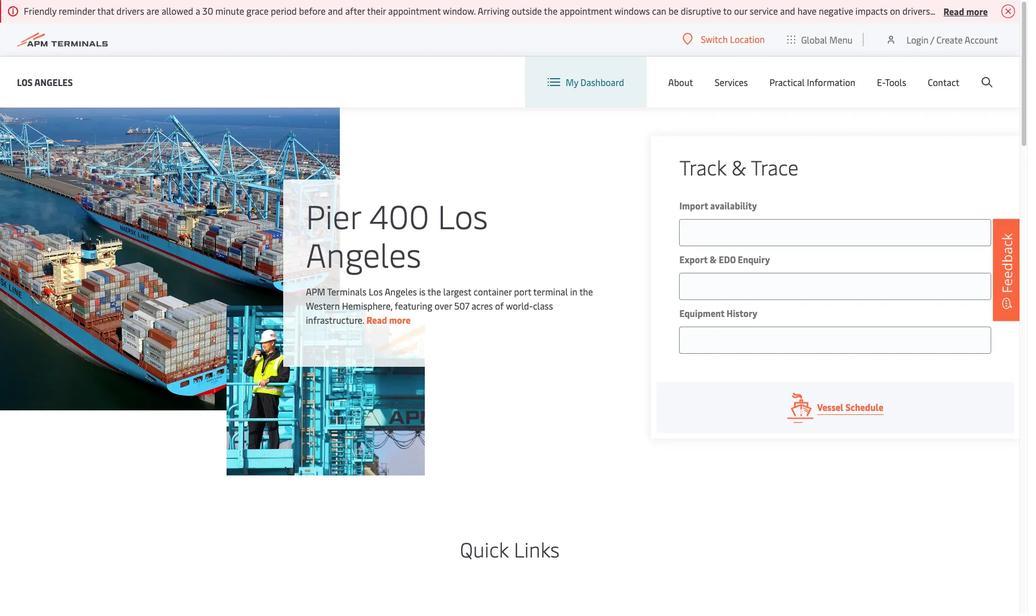 Task type: describe. For each thing, give the bounding box(es) containing it.
more for read more link
[[389, 314, 411, 326]]

time.
[[990, 5, 1010, 17]]

menu
[[830, 33, 853, 46]]

507
[[454, 300, 470, 312]]

practical
[[770, 76, 805, 88]]

is
[[419, 286, 426, 298]]

2 on from the left
[[978, 5, 988, 17]]

0 horizontal spatial los
[[17, 76, 33, 88]]

feedback button
[[993, 219, 1022, 321]]

contact
[[928, 76, 960, 88]]

are
[[147, 5, 159, 17]]

& for edo
[[710, 253, 717, 266]]

container
[[474, 286, 512, 298]]

30
[[203, 5, 213, 17]]

1 on from the left
[[890, 5, 901, 17]]

enquiry
[[738, 253, 770, 266]]

a
[[196, 5, 200, 17]]

read more button
[[944, 4, 988, 18]]

dashboard
[[581, 76, 624, 88]]

/
[[931, 33, 935, 46]]

port
[[514, 286, 532, 298]]

export
[[680, 253, 708, 266]]

arriving
[[478, 5, 510, 17]]

drive
[[1012, 5, 1029, 17]]

of
[[495, 300, 504, 312]]

history
[[727, 307, 758, 320]]

acres
[[472, 300, 493, 312]]

switch
[[701, 33, 728, 45]]

read for read more link
[[367, 314, 387, 326]]

practical information button
[[770, 57, 856, 108]]

1 and from the left
[[328, 5, 343, 17]]

los for pier 400 los angeles
[[438, 193, 488, 238]]

about button
[[669, 57, 693, 108]]

friendly reminder that drivers are allowed a 30 minute grace period before and after their appointment window. arriving outside the appointment windows can be disruptive to our service and have negative impacts on drivers who arrive on time. drive
[[24, 5, 1029, 17]]

largest
[[443, 286, 472, 298]]

who
[[933, 5, 950, 17]]

pier 400 los angeles
[[306, 193, 488, 277]]

our
[[734, 5, 748, 17]]

create
[[937, 33, 963, 46]]

negative
[[819, 5, 854, 17]]

la secondary image
[[227, 306, 425, 476]]

more for read more button
[[967, 5, 988, 17]]

after
[[345, 5, 365, 17]]

western
[[306, 300, 340, 312]]

global menu button
[[777, 22, 864, 56]]

e-
[[877, 76, 885, 88]]

2 and from the left
[[781, 5, 796, 17]]

terminal
[[534, 286, 568, 298]]

services button
[[715, 57, 748, 108]]

can
[[652, 5, 667, 17]]

trace
[[751, 153, 799, 181]]

windows
[[615, 5, 650, 17]]

400
[[369, 193, 430, 238]]

featuring
[[395, 300, 433, 312]]

& for trace
[[732, 153, 747, 181]]

switch location button
[[683, 33, 765, 45]]

minute
[[216, 5, 244, 17]]

their
[[367, 5, 386, 17]]

be
[[669, 5, 679, 17]]

pier
[[306, 193, 361, 238]]

read for read more button
[[944, 5, 965, 17]]

schedule
[[846, 401, 884, 414]]

login / create account link
[[886, 23, 999, 56]]

hemisphere,
[[342, 300, 393, 312]]

reminder
[[59, 5, 95, 17]]

import
[[680, 199, 709, 212]]

global menu
[[802, 33, 853, 46]]

login / create account
[[907, 33, 999, 46]]

0 vertical spatial angeles
[[34, 76, 73, 88]]

service
[[750, 5, 778, 17]]

tools
[[885, 76, 907, 88]]

login
[[907, 33, 929, 46]]

vessel
[[818, 401, 844, 414]]

quick
[[460, 536, 509, 563]]

window.
[[443, 5, 476, 17]]

over
[[435, 300, 452, 312]]

infrastructure.
[[306, 314, 364, 326]]

to
[[724, 5, 732, 17]]

in
[[570, 286, 578, 298]]

my dashboard
[[566, 76, 624, 88]]

class
[[533, 300, 553, 312]]

terminals
[[327, 286, 367, 298]]



Task type: vqa. For each thing, say whether or not it's contained in the screenshot.
the Adapting to market reality – new episode of "CEO Talks"
no



Task type: locate. For each thing, give the bounding box(es) containing it.
1 horizontal spatial and
[[781, 5, 796, 17]]

read more
[[944, 5, 988, 17], [367, 314, 411, 326]]

equipment
[[680, 307, 725, 320]]

1 horizontal spatial the
[[544, 5, 558, 17]]

1 horizontal spatial &
[[732, 153, 747, 181]]

switch location
[[701, 33, 765, 45]]

practical information
[[770, 76, 856, 88]]

los angeles pier 400 image
[[0, 108, 340, 411]]

my
[[566, 76, 579, 88]]

availability
[[711, 199, 757, 212]]

impacts
[[856, 5, 888, 17]]

and left after on the left
[[328, 5, 343, 17]]

more left time.
[[967, 5, 988, 17]]

apm
[[306, 286, 325, 298]]

more
[[967, 5, 988, 17], [389, 314, 411, 326]]

los angeles link
[[17, 75, 73, 89]]

2 vertical spatial angeles
[[385, 286, 417, 298]]

2 appointment from the left
[[560, 5, 613, 17]]

import availability
[[680, 199, 757, 212]]

before
[[299, 5, 326, 17]]

the right in on the right top
[[580, 286, 593, 298]]

0 vertical spatial more
[[967, 5, 988, 17]]

drivers left are
[[117, 5, 144, 17]]

1 vertical spatial &
[[710, 253, 717, 266]]

2 vertical spatial los
[[369, 286, 383, 298]]

angeles inside apm terminals los angeles is the largest container port terminal in the western hemisphere, featuring over 507 acres of world-class infrastructure.
[[385, 286, 417, 298]]

grace
[[247, 5, 269, 17]]

1 vertical spatial angeles
[[306, 232, 421, 277]]

period
[[271, 5, 297, 17]]

friendly
[[24, 5, 57, 17]]

1 vertical spatial more
[[389, 314, 411, 326]]

the right is
[[428, 286, 441, 298]]

1 horizontal spatial on
[[978, 5, 988, 17]]

contact button
[[928, 57, 960, 108]]

los angeles
[[17, 76, 73, 88]]

1 horizontal spatial los
[[369, 286, 383, 298]]

quick links
[[460, 536, 560, 563]]

read more up login / create account
[[944, 5, 988, 17]]

0 vertical spatial read
[[944, 5, 965, 17]]

feedback
[[998, 233, 1017, 293]]

1 appointment from the left
[[388, 5, 441, 17]]

0 horizontal spatial drivers
[[117, 5, 144, 17]]

vessel schedule
[[818, 401, 884, 414]]

global
[[802, 33, 828, 46]]

0 vertical spatial &
[[732, 153, 747, 181]]

0 horizontal spatial on
[[890, 5, 901, 17]]

e-tools button
[[877, 57, 907, 108]]

los for apm terminals los angeles is the largest container port terminal in the western hemisphere, featuring over 507 acres of world-class infrastructure.
[[369, 286, 383, 298]]

los inside apm terminals los angeles is the largest container port terminal in the western hemisphere, featuring over 507 acres of world-class infrastructure.
[[369, 286, 383, 298]]

angeles inside pier 400 los angeles
[[306, 232, 421, 277]]

& left trace
[[732, 153, 747, 181]]

angeles
[[34, 76, 73, 88], [306, 232, 421, 277], [385, 286, 417, 298]]

2 horizontal spatial the
[[580, 286, 593, 298]]

0 vertical spatial read more
[[944, 5, 988, 17]]

los
[[17, 76, 33, 88], [438, 193, 488, 238], [369, 286, 383, 298]]

information
[[807, 76, 856, 88]]

location
[[730, 33, 765, 45]]

apm terminals los angeles is the largest container port terminal in the western hemisphere, featuring over 507 acres of world-class infrastructure.
[[306, 286, 593, 326]]

&
[[732, 153, 747, 181], [710, 253, 717, 266]]

0 horizontal spatial and
[[328, 5, 343, 17]]

read down hemisphere,
[[367, 314, 387, 326]]

appointment left windows
[[560, 5, 613, 17]]

& left the edo
[[710, 253, 717, 266]]

appointment
[[388, 5, 441, 17], [560, 5, 613, 17]]

1 vertical spatial los
[[438, 193, 488, 238]]

arrive
[[952, 5, 975, 17]]

allowed
[[162, 5, 193, 17]]

have
[[798, 5, 817, 17]]

equipment history
[[680, 307, 758, 320]]

track & trace
[[680, 153, 799, 181]]

more down featuring
[[389, 314, 411, 326]]

read more for read more link
[[367, 314, 411, 326]]

e-tools
[[877, 76, 907, 88]]

drivers
[[117, 5, 144, 17], [903, 5, 931, 17]]

los inside pier 400 los angeles
[[438, 193, 488, 238]]

that
[[97, 5, 114, 17]]

account
[[965, 33, 999, 46]]

my dashboard button
[[548, 57, 624, 108]]

and left have
[[781, 5, 796, 17]]

0 horizontal spatial read more
[[367, 314, 411, 326]]

close alert image
[[1002, 5, 1016, 18]]

1 horizontal spatial drivers
[[903, 5, 931, 17]]

read up login / create account
[[944, 5, 965, 17]]

angeles for apm
[[385, 286, 417, 298]]

0 horizontal spatial more
[[389, 314, 411, 326]]

0 horizontal spatial read
[[367, 314, 387, 326]]

and
[[328, 5, 343, 17], [781, 5, 796, 17]]

outside
[[512, 5, 542, 17]]

angeles for pier
[[306, 232, 421, 277]]

read more link
[[367, 314, 411, 326]]

1 vertical spatial read more
[[367, 314, 411, 326]]

services
[[715, 76, 748, 88]]

on left time.
[[978, 5, 988, 17]]

world-
[[506, 300, 533, 312]]

on right impacts
[[890, 5, 901, 17]]

2 horizontal spatial los
[[438, 193, 488, 238]]

1 horizontal spatial more
[[967, 5, 988, 17]]

0 horizontal spatial appointment
[[388, 5, 441, 17]]

about
[[669, 76, 693, 88]]

0 vertical spatial los
[[17, 76, 33, 88]]

export & edo enquiry
[[680, 253, 770, 266]]

drivers left who
[[903, 5, 931, 17]]

links
[[514, 536, 560, 563]]

more inside button
[[967, 5, 988, 17]]

read inside button
[[944, 5, 965, 17]]

1 drivers from the left
[[117, 5, 144, 17]]

read more down hemisphere,
[[367, 314, 411, 326]]

0 horizontal spatial &
[[710, 253, 717, 266]]

appointment right their
[[388, 5, 441, 17]]

1 horizontal spatial read
[[944, 5, 965, 17]]

1 horizontal spatial read more
[[944, 5, 988, 17]]

the right the outside
[[544, 5, 558, 17]]

0 horizontal spatial the
[[428, 286, 441, 298]]

2 drivers from the left
[[903, 5, 931, 17]]

1 horizontal spatial appointment
[[560, 5, 613, 17]]

read more for read more button
[[944, 5, 988, 17]]

1 vertical spatial read
[[367, 314, 387, 326]]



